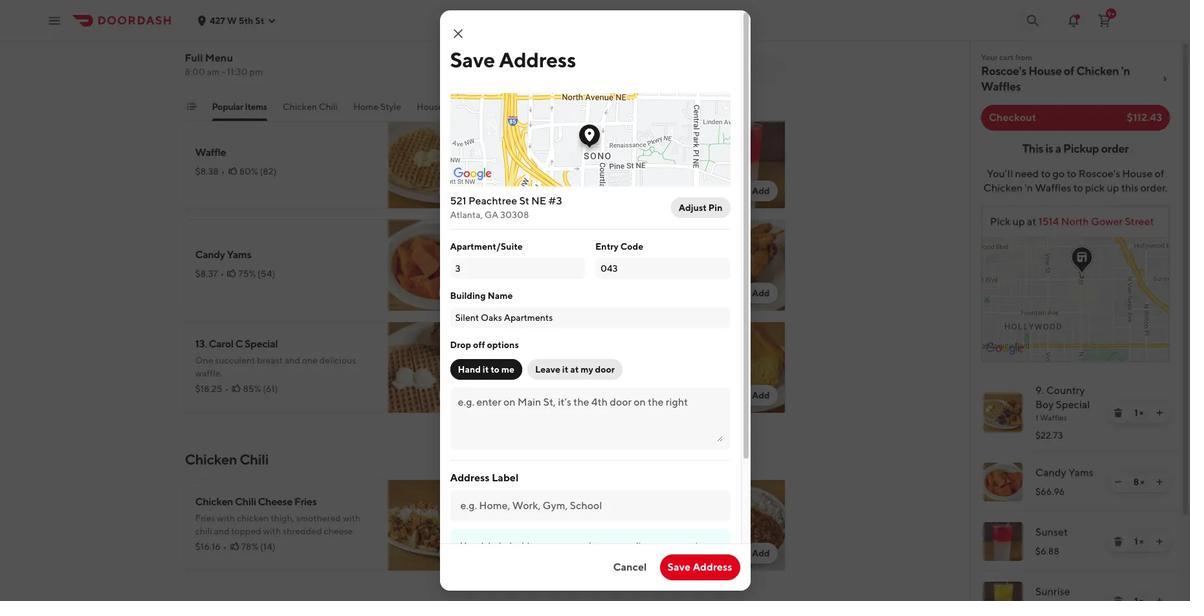 Task type: vqa. For each thing, say whether or not it's contained in the screenshot.


Task type: locate. For each thing, give the bounding box(es) containing it.
1 horizontal spatial candy yams
[[1036, 467, 1094, 479]]

choice up the 79% (101)
[[551, 49, 579, 59]]

1 vertical spatial save
[[668, 561, 691, 574]]

boy inside 9. country boy special three wings and a choice of two waffles or potato salad or french fries
[[245, 25, 263, 37]]

of left two
[[299, 42, 308, 52]]

special for 9. country boy special 1 waffles
[[1056, 399, 1091, 411]]

experience
[[673, 541, 718, 552]]

at left 1514
[[1028, 216, 1037, 228]]

0 horizontal spatial up
[[1013, 216, 1026, 228]]

chili inside the chicken chili cheese fries fries with chicken thigh, smothered with chili and topped with shredded cheese.
[[235, 496, 256, 508]]

1 horizontal spatial 'n
[[1122, 64, 1131, 78]]

9. inside 9. country boy special 1 waffles
[[1036, 385, 1045, 397]]

0 horizontal spatial powered by google image
[[454, 168, 492, 181]]

1 horizontal spatial $22.73
[[1036, 431, 1064, 441]]

it
[[483, 365, 489, 375], [563, 365, 569, 375], [461, 567, 466, 578]]

st left ne
[[520, 195, 530, 207]]

1 vertical spatial save address
[[668, 561, 733, 574]]

with up 'cheese.' at the left bottom of the page
[[343, 513, 361, 524]]

0 horizontal spatial sunset
[[501, 140, 532, 152]]

and down your
[[643, 554, 658, 565]]

1 1 × from the top
[[1135, 408, 1144, 418]]

save down experience
[[668, 561, 691, 574]]

$22.73 down 9. country boy special 1 waffles
[[1036, 431, 1064, 441]]

1 vertical spatial 1 ×
[[1135, 537, 1144, 547]]

1 horizontal spatial fries
[[295, 496, 317, 508]]

beans
[[685, 502, 713, 515]]

house down "from"
[[1029, 64, 1062, 78]]

1 (54) from the left
[[258, 269, 275, 279]]

chicken chili down fries
[[283, 102, 338, 112]]

chili up chicken
[[235, 496, 256, 508]]

can down used
[[573, 554, 587, 565]]

1 vertical spatial country
[[1047, 385, 1086, 397]]

1 vertical spatial waffles
[[1036, 182, 1072, 194]]

0 vertical spatial house
[[1029, 64, 1062, 78]]

0 horizontal spatial can
[[573, 554, 587, 565]]

0 vertical spatial your
[[982, 52, 998, 62]]

1 vertical spatial yams
[[1069, 467, 1094, 479]]

0 horizontal spatial one
[[195, 355, 213, 366]]

1 for sunset
[[1135, 537, 1138, 547]]

(54) right 75%
[[258, 269, 275, 279]]

house up this
[[1123, 168, 1153, 180]]

0 vertical spatial st
[[255, 15, 264, 26]]

country inside 9. country boy special three wings and a choice of two waffles or potato salad or french fries
[[205, 25, 243, 37]]

1 horizontal spatial yams
[[1069, 467, 1094, 479]]

2 horizontal spatial address
[[693, 561, 733, 574]]

• down the lemonade
[[527, 173, 531, 183]]

add for 9. country boy special
[[447, 84, 465, 94]]

and right chili
[[214, 526, 230, 537]]

(14)
[[260, 542, 276, 552]]

9.
[[195, 25, 204, 37], [1036, 385, 1045, 397]]

1 horizontal spatial st
[[520, 195, 530, 207]]

0 vertical spatial country
[[205, 25, 243, 37]]

of inside bowl of chicken chili over white rice or beans over white rice or beans.
[[526, 502, 535, 515]]

full menu 8:00 am - 11:30 pm
[[185, 52, 263, 77]]

0 vertical spatial roscoe's
[[982, 64, 1027, 78]]

(61)
[[263, 384, 278, 394]]

up left this
[[1108, 182, 1120, 194]]

0 vertical spatial save
[[450, 47, 495, 72]]

0 horizontal spatial address
[[450, 472, 490, 484]]

candy up $66.96
[[1036, 467, 1067, 479]]

0 horizontal spatial $6.88
[[501, 173, 525, 183]]

2 vertical spatial address
[[693, 561, 733, 574]]

from
[[1016, 52, 1033, 62]]

chicken inside the you'll need to go to roscoe's house of chicken 'n waffles to pick up this order.
[[984, 182, 1023, 194]]

9+
[[1108, 9, 1115, 17]]

× for candy yams
[[1141, 477, 1145, 488]]

rice
[[548, 520, 563, 530]]

• for $16.16 •
[[223, 542, 227, 552]]

2 horizontal spatial house
[[1123, 168, 1153, 180]]

of inside 9. country boy special three wings and a choice of two waffles or potato salad or french fries
[[299, 42, 308, 52]]

candy yams image
[[388, 220, 480, 311], [984, 463, 1023, 502]]

1 remove item from cart image from the top
[[1114, 408, 1124, 418]]

0 horizontal spatial (54)
[[258, 269, 275, 279]]

1 horizontal spatial a
[[1056, 142, 1062, 155]]

your inside your labeled addresses are used to personalize your experience across doordash. only you can see the label and you can unset it at anytime.
[[461, 541, 480, 552]]

c
[[235, 338, 243, 350]]

of up order.
[[1155, 168, 1165, 180]]

chili left home
[[319, 102, 338, 112]]

at left my
[[571, 365, 579, 375]]

0 vertical spatial candy yams image
[[388, 220, 480, 311]]

can down experience
[[677, 554, 692, 565]]

roscoe's house of chicken 'n waffles link
[[982, 63, 1171, 95]]

bowl
[[501, 502, 524, 515]]

and inside 9. country boy special three wings and a choice of two waffles or potato salad or french fries
[[246, 42, 262, 52]]

0 horizontal spatial st
[[255, 15, 264, 26]]

0 vertical spatial 9. country boy special image
[[388, 15, 480, 107]]

chicken chili up chicken
[[185, 451, 269, 468]]

style
[[381, 102, 401, 112]]

checkout
[[989, 111, 1037, 124]]

save address up sides
[[450, 47, 576, 72]]

boy inside 9. country boy special 1 waffles
[[1036, 399, 1054, 411]]

$6.88
[[501, 173, 525, 183], [1036, 547, 1060, 557]]

chili inside bowl of chicken chili over white rice or beans over white rice or beans.
[[577, 502, 598, 515]]

fries up smothered
[[295, 496, 317, 508]]

sunset up the lemonade
[[501, 140, 532, 152]]

to up see
[[593, 541, 602, 552]]

powered by google image inside the "save address" dialog
[[454, 168, 492, 181]]

add for one wing
[[752, 288, 770, 299]]

add one to cart image
[[1155, 408, 1166, 418], [1155, 477, 1166, 488], [1155, 596, 1166, 602]]

• right $8.38
[[221, 166, 225, 177]]

427
[[210, 15, 225, 26]]

0 vertical spatial at
[[1028, 216, 1037, 228]]

extra condiments button
[[592, 100, 666, 121]]

waffle
[[195, 146, 226, 159]]

1 horizontal spatial 9.
[[1036, 385, 1045, 397]]

save down close save address "icon"
[[450, 47, 495, 72]]

0 vertical spatial 'n
[[1122, 64, 1131, 78]]

•
[[532, 64, 536, 74], [225, 71, 229, 81], [221, 166, 225, 177], [527, 173, 531, 183], [220, 269, 224, 279], [529, 269, 532, 279], [527, 371, 531, 381], [225, 384, 229, 394], [527, 535, 531, 546], [223, 542, 227, 552]]

remove one from cart image
[[1114, 477, 1124, 488]]

up right "pick"
[[1013, 216, 1026, 228]]

0 horizontal spatial 9.
[[195, 25, 204, 37]]

2 horizontal spatial at
[[1028, 216, 1037, 228]]

1 vertical spatial house
[[417, 102, 443, 112]]

one up apartment/suite "text box"
[[501, 249, 521, 261]]

$5.39 •
[[501, 371, 531, 381]]

9. inside 9. country boy special three wings and a choice of two waffles or potato salad or french fries
[[195, 25, 204, 37]]

add button
[[439, 78, 472, 99], [745, 78, 778, 99], [439, 181, 472, 201], [745, 181, 778, 201], [439, 283, 472, 304], [745, 283, 778, 304], [439, 385, 472, 406], [745, 385, 778, 406], [439, 543, 472, 564], [745, 543, 778, 564]]

house left combos
[[417, 102, 443, 112]]

$8.37 •
[[195, 269, 224, 279]]

house combos
[[417, 102, 480, 112]]

1 × for 9. country boy special
[[1135, 408, 1144, 418]]

0 vertical spatial 9.
[[195, 25, 204, 37]]

gower
[[1092, 216, 1123, 228]]

one up waffle.
[[195, 355, 213, 366]]

corn bread image
[[694, 322, 786, 414]]

choice up french
[[270, 42, 298, 52]]

12 items, open order cart image
[[1098, 13, 1113, 28]]

hand it to me button
[[450, 359, 523, 380]]

candy yams up $8.37 •
[[195, 249, 251, 261]]

1 ×
[[1135, 408, 1144, 418], [1135, 537, 1144, 547]]

cancel
[[613, 561, 647, 574]]

1 add one to cart image from the top
[[1155, 408, 1166, 418]]

of inside the you'll need to go to roscoe's house of chicken 'n waffles to pick up this order.
[[1155, 168, 1165, 180]]

• right $22.70
[[532, 64, 536, 74]]

chili up beans.
[[577, 502, 598, 515]]

chili inside button
[[319, 102, 338, 112]]

your up across
[[461, 541, 480, 552]]

(54) right 83%
[[566, 269, 584, 279]]

2 (54) from the left
[[566, 269, 584, 279]]

at for 1514
[[1028, 216, 1037, 228]]

you down your
[[660, 554, 675, 565]]

0 vertical spatial candy
[[195, 249, 225, 261]]

sunset for sunset
[[1036, 526, 1068, 539]]

'n inside roscoe's house of chicken 'n waffles
[[1122, 64, 1131, 78]]

1 vertical spatial 9.
[[1036, 385, 1045, 397]]

1 horizontal spatial country
[[1047, 385, 1086, 397]]

0 horizontal spatial at
[[468, 567, 476, 578]]

0 vertical spatial boy
[[245, 25, 263, 37]]

house inside roscoe's house of chicken 'n waffles
[[1029, 64, 1062, 78]]

thigh,
[[271, 513, 295, 524]]

0 horizontal spatial it
[[461, 567, 466, 578]]

roscoe's up pick
[[1079, 168, 1121, 180]]

0 horizontal spatial 'n
[[1025, 182, 1034, 194]]

• for $9.28 •
[[527, 535, 531, 546]]

1 horizontal spatial sunset
[[1036, 526, 1068, 539]]

you
[[556, 554, 571, 565], [660, 554, 675, 565]]

add for chicken chili cheese fries
[[447, 548, 465, 559]]

house inside button
[[417, 102, 443, 112]]

special inside 13. carol c special one succulent breast and one delicious waffle.
[[245, 338, 278, 350]]

waffles
[[982, 80, 1021, 93], [1036, 182, 1072, 194], [1041, 413, 1068, 423]]

0 vertical spatial 1 ×
[[1135, 408, 1144, 418]]

shredded
[[283, 526, 322, 537]]

• right $9.28
[[527, 535, 531, 546]]

waffles inside 9. country boy special 1 waffles
[[1041, 413, 1068, 423]]

your
[[652, 541, 671, 552]]

• for $5.39 •
[[527, 371, 531, 381]]

it for to
[[483, 365, 489, 375]]

add button for 9. country boy special
[[439, 78, 472, 99]]

combos
[[445, 102, 480, 112]]

powered by google image
[[454, 168, 492, 181], [986, 343, 1024, 355]]

house
[[1029, 64, 1062, 78], [417, 102, 443, 112], [1123, 168, 1153, 180]]

0 horizontal spatial map region
[[409, 0, 740, 286]]

list
[[971, 373, 1181, 602]]

and
[[246, 42, 262, 52], [547, 157, 562, 168], [285, 355, 300, 366], [214, 526, 230, 537], [643, 554, 658, 565]]

save address inside the save address button
[[668, 561, 733, 574]]

remove item from cart image for 9. country boy special
[[1114, 408, 1124, 418]]

$8.37
[[195, 269, 218, 279]]

0 horizontal spatial yams
[[227, 249, 251, 261]]

add for sunset
[[752, 186, 770, 196]]

1 horizontal spatial one
[[501, 249, 521, 261]]

2 1 × from the top
[[1135, 537, 1144, 547]]

special for 13. carol c special one succulent breast and one delicious waffle.
[[245, 338, 278, 350]]

1 vertical spatial a
[[1056, 142, 1062, 155]]

add one to cart image
[[1155, 537, 1166, 547]]

country
[[205, 25, 243, 37], [1047, 385, 1086, 397]]

• for $22.73 •
[[225, 71, 229, 81]]

0 horizontal spatial fries
[[195, 513, 215, 524]]

1
[[1135, 408, 1138, 418], [1036, 413, 1039, 423], [1135, 537, 1138, 547]]

add button for bowl of chicken chili over white rice or beans
[[745, 543, 778, 564]]

mac & cheese image
[[694, 0, 786, 5]]

1 horizontal spatial up
[[1108, 182, 1120, 194]]

0 vertical spatial special
[[265, 25, 298, 37]]

1 × for sunset
[[1135, 537, 1144, 547]]

it inside button
[[563, 365, 569, 375]]

1 vertical spatial special
[[245, 338, 278, 350]]

86%
[[545, 535, 563, 546]]

• for $6.88 •
[[527, 173, 531, 183]]

1 vertical spatial add one to cart image
[[1155, 477, 1166, 488]]

candy yams image for 9.
[[984, 463, 1023, 502]]

× for 9. country boy special
[[1140, 408, 1144, 418]]

yams up 75%
[[227, 249, 251, 261]]

0 horizontal spatial country
[[205, 25, 243, 37]]

at
[[1028, 216, 1037, 228], [571, 365, 579, 375], [468, 567, 476, 578]]

up
[[1108, 182, 1120, 194], [1013, 216, 1026, 228]]

used
[[572, 541, 591, 552]]

a up french
[[264, 42, 268, 52]]

$22.70 •
[[501, 64, 536, 74]]

0 vertical spatial remove item from cart image
[[1114, 408, 1124, 418]]

leave it at my door button
[[528, 359, 623, 380]]

$6.88 down the lemonade
[[501, 173, 525, 183]]

a inside 9. country boy special three wings and a choice of two waffles or potato salad or french fries
[[264, 42, 268, 52]]

2 you from the left
[[660, 554, 675, 565]]

1 horizontal spatial at
[[571, 365, 579, 375]]

only
[[534, 554, 554, 565]]

1 vertical spatial 'n
[[1025, 182, 1034, 194]]

st
[[255, 15, 264, 26], [520, 195, 530, 207]]

0 vertical spatial a
[[264, 42, 268, 52]]

you down are
[[556, 554, 571, 565]]

$22.73 for $22.73 •
[[195, 71, 223, 81]]

your for your cart from
[[982, 52, 998, 62]]

• right '$5.09'
[[529, 269, 532, 279]]

chili
[[195, 526, 212, 537]]

9. for 9. country boy special three wings and a choice of two waffles or potato salad or french fries
[[195, 25, 204, 37]]

0 vertical spatial save address
[[450, 47, 576, 72]]

2 horizontal spatial it
[[563, 365, 569, 375]]

521
[[450, 195, 467, 207]]

it inside button
[[483, 365, 489, 375]]

need
[[1016, 168, 1039, 180]]

your left cart
[[982, 52, 998, 62]]

9. country boy special 1 waffles
[[1036, 385, 1091, 423]]

427 w 5th st
[[210, 15, 264, 26]]

Building Name text field
[[456, 311, 726, 324]]

1 horizontal spatial chicken chili
[[283, 102, 338, 112]]

waffles
[[327, 42, 356, 52]]

1 vertical spatial fries
[[195, 513, 215, 524]]

fruit
[[564, 157, 581, 168]]

save address down experience
[[668, 561, 733, 574]]

1 horizontal spatial candy
[[1036, 467, 1067, 479]]

1 vertical spatial candy yams
[[1036, 467, 1094, 479]]

2 add one to cart image from the top
[[1155, 477, 1166, 488]]

your for your labeled addresses are used to personalize your experience across doordash. only you can see the label and you can unset it at anytime.
[[461, 541, 480, 552]]

$6.88 for $6.88
[[1036, 547, 1060, 557]]

sunset inside sunset lemonade and fruit punch.
[[501, 140, 532, 152]]

and inside 13. carol c special one succulent breast and one delicious waffle.
[[285, 355, 300, 366]]

0 horizontal spatial you
[[556, 554, 571, 565]]

waffles inside the you'll need to go to roscoe's house of chicken 'n waffles to pick up this order.
[[1036, 182, 1072, 194]]

at down across
[[468, 567, 476, 578]]

13. carol c special one succulent breast and one delicious waffle.
[[195, 338, 356, 379]]

sunset down $66.96
[[1036, 526, 1068, 539]]

and left one
[[285, 355, 300, 366]]

fries up chili
[[195, 513, 215, 524]]

to left pick
[[1074, 182, 1084, 194]]

0 vertical spatial powered by google image
[[454, 168, 492, 181]]

0 horizontal spatial candy
[[195, 249, 225, 261]]

this
[[1023, 142, 1044, 155]]

pm
[[250, 67, 263, 77]]

potato
[[195, 55, 223, 65]]

1 horizontal spatial roscoe's
[[1079, 168, 1121, 180]]

pick up at 1514 north gower street
[[991, 216, 1155, 228]]

north
[[1062, 216, 1090, 228]]

'n down need
[[1025, 182, 1034, 194]]

2 remove item from cart image from the top
[[1114, 537, 1124, 547]]

a right the is
[[1056, 142, 1062, 155]]

at inside button
[[571, 365, 579, 375]]

powered by google image for the rightmost "map" region
[[986, 343, 1024, 355]]

9. for 9. country boy special 1 waffles
[[1036, 385, 1045, 397]]

of down the notification bell image on the right top of the page
[[1064, 64, 1075, 78]]

0 horizontal spatial save
[[450, 47, 495, 72]]

hand
[[458, 365, 481, 375]]

add button for corn bread
[[745, 385, 778, 406]]

special inside 9. country boy special 1 waffles
[[1056, 399, 1091, 411]]

and inside the chicken chili cheese fries fries with chicken thigh, smothered with chili and topped with shredded cheese.
[[214, 526, 230, 537]]

9. country boy special image left 9. country boy special 1 waffles
[[984, 394, 1023, 433]]

0 vertical spatial fries
[[295, 496, 317, 508]]

and inside your labeled addresses are used to personalize your experience across doordash. only you can see the label and you can unset it at anytime.
[[643, 554, 658, 565]]

order.
[[1141, 182, 1168, 194]]

pick
[[1086, 182, 1105, 194]]

1 horizontal spatial boy
[[1036, 399, 1054, 411]]

1 vertical spatial 9. country boy special image
[[984, 394, 1023, 433]]

home
[[354, 102, 379, 112]]

pickup
[[1064, 142, 1100, 155]]

with right comes
[[532, 49, 550, 59]]

1 horizontal spatial it
[[483, 365, 489, 375]]

chicken chili cheese fries fries with chicken thigh, smothered with chili and topped with shredded cheese.
[[195, 496, 361, 537]]

#3
[[549, 195, 562, 207]]

candy yams up $66.96
[[1036, 467, 1094, 479]]

2 vertical spatial house
[[1123, 168, 1153, 180]]

0 horizontal spatial 9. country boy special image
[[388, 15, 480, 107]]

9. country boy special image down 1. scoe's 1/4 chicken prepared in southern style image
[[388, 15, 480, 107]]

1 vertical spatial remove item from cart image
[[1114, 537, 1124, 547]]

bowl of chicken chili over white rice or beans image
[[694, 480, 786, 572]]

2 vertical spatial ×
[[1140, 537, 1144, 547]]

0 horizontal spatial boy
[[245, 25, 263, 37]]

• right $16.16
[[223, 542, 227, 552]]

waffles for 9.
[[1041, 413, 1068, 423]]

of up white
[[526, 502, 535, 515]]

1 horizontal spatial save address
[[668, 561, 733, 574]]

1 vertical spatial one
[[195, 355, 213, 366]]

1 vertical spatial st
[[520, 195, 530, 207]]

70% (47)
[[545, 173, 581, 183]]

2 vertical spatial add one to cart image
[[1155, 596, 1166, 602]]

see
[[589, 554, 603, 565]]

atlanta,
[[450, 210, 483, 220]]

1 horizontal spatial (54)
[[566, 269, 584, 279]]

sunset
[[501, 140, 532, 152], [1036, 526, 1068, 539]]

remove item from cart image
[[1114, 408, 1124, 418], [1114, 537, 1124, 547], [1114, 596, 1124, 602]]

and up 70%
[[547, 157, 562, 168]]

• right $5.39
[[527, 371, 531, 381]]

waffles inside roscoe's house of chicken 'n waffles
[[982, 80, 1021, 93]]

country for 9. country boy special three wings and a choice of two waffles or potato salad or french fries
[[205, 25, 243, 37]]

0 horizontal spatial chicken chili
[[185, 451, 269, 468]]

85% (61)
[[243, 384, 278, 394]]

1 vertical spatial candy yams image
[[984, 463, 1023, 502]]

add for corn bread
[[752, 390, 770, 401]]

79% (101)
[[550, 64, 589, 74]]

add button for sunset
[[745, 181, 778, 201]]

sunset image
[[694, 117, 786, 209], [984, 523, 1023, 561]]

map region
[[409, 0, 740, 286], [912, 196, 1191, 361]]

70%
[[545, 173, 563, 183]]

yams left remove one from cart image
[[1069, 467, 1094, 479]]

1 you from the left
[[556, 554, 571, 565]]

9. country boy special image
[[388, 15, 480, 107], [984, 394, 1023, 433]]

• right "$8.37"
[[220, 269, 224, 279]]

special for 9. country boy special three wings and a choice of two waffles or potato salad or french fries
[[265, 25, 298, 37]]

add button for one wing
[[745, 283, 778, 304]]

1 vertical spatial up
[[1013, 216, 1026, 228]]

and right the wings
[[246, 42, 262, 52]]

chicken chili
[[283, 102, 338, 112], [185, 451, 269, 468]]

house inside the you'll need to go to roscoe's house of chicken 'n waffles to pick up this order.
[[1123, 168, 1153, 180]]

add button for chicken chili cheese fries
[[439, 543, 472, 564]]

1 vertical spatial at
[[571, 365, 579, 375]]

• right -
[[225, 71, 229, 81]]

'n inside the you'll need to go to roscoe's house of chicken 'n waffles to pick up this order.
[[1025, 182, 1034, 194]]

waffles for roscoe's
[[982, 80, 1021, 93]]

$22.73 down potato
[[195, 71, 223, 81]]

to right go
[[1067, 168, 1077, 180]]

• right $18.25
[[225, 384, 229, 394]]

french
[[258, 55, 287, 65]]

2 vertical spatial remove item from cart image
[[1114, 596, 1124, 602]]

ga
[[485, 210, 499, 220]]

1514 north gower street link
[[1037, 216, 1155, 228]]

and inside sunset lemonade and fruit punch.
[[547, 157, 562, 168]]

to left me
[[491, 365, 500, 375]]

add for candy yams
[[447, 288, 465, 299]]

'n up '$112.43'
[[1122, 64, 1131, 78]]

2 vertical spatial waffles
[[1041, 413, 1068, 423]]

your
[[982, 52, 998, 62], [461, 541, 480, 552]]

candy up $8.37 •
[[195, 249, 225, 261]]

add
[[447, 84, 465, 94], [752, 84, 770, 94], [447, 186, 465, 196], [752, 186, 770, 196], [447, 288, 465, 299], [752, 288, 770, 299], [447, 390, 465, 401], [752, 390, 770, 401], [447, 548, 465, 559], [752, 548, 770, 559]]

wings
[[221, 42, 244, 52]]

country inside 9. country boy special 1 waffles
[[1047, 385, 1086, 397]]

1 horizontal spatial sunset image
[[984, 523, 1023, 561]]

special inside 9. country boy special three wings and a choice of two waffles or potato salad or french fries
[[265, 25, 298, 37]]

chicken.
[[591, 49, 625, 59]]

roscoe's down cart
[[982, 64, 1027, 78]]

roscoe's house of chicken 'n waffles
[[982, 64, 1131, 93]]

st right 5th
[[255, 15, 264, 26]]

0 horizontal spatial roscoe's
[[982, 64, 1027, 78]]

$6.88 up sunrise
[[1036, 547, 1060, 557]]

1 vertical spatial candy
[[1036, 467, 1067, 479]]

1 vertical spatial address
[[450, 472, 490, 484]]



Task type: describe. For each thing, give the bounding box(es) containing it.
add button for candy yams
[[439, 283, 472, 304]]

succulent
[[215, 355, 255, 366]]

leave
[[535, 365, 561, 375]]

(15)
[[565, 535, 580, 546]]

label
[[621, 554, 641, 565]]

one wing image
[[694, 220, 786, 311]]

list containing 9. country boy special
[[971, 373, 1181, 602]]

Address Label text field
[[461, 499, 720, 513]]

1 for 9. country boy special
[[1135, 408, 1138, 418]]

13. carol c special image
[[388, 322, 480, 414]]

(82)
[[260, 166, 277, 177]]

• for $5.09 •
[[529, 269, 532, 279]]

1 horizontal spatial choice
[[551, 49, 579, 59]]

$9.28 •
[[501, 535, 531, 546]]

the
[[605, 554, 619, 565]]

79%
[[550, 64, 567, 74]]

$8.38
[[195, 166, 219, 177]]

unset
[[693, 554, 717, 565]]

with up topped
[[217, 513, 235, 524]]

save address button
[[660, 555, 740, 581]]

to inside button
[[491, 365, 500, 375]]

map region inside the "save address" dialog
[[409, 0, 740, 286]]

add for waffle
[[447, 186, 465, 196]]

one inside 13. carol c special one succulent breast and one delicious waffle.
[[195, 355, 213, 366]]

0 horizontal spatial candy yams
[[195, 249, 251, 261]]

off
[[473, 340, 485, 350]]

1. scoe's 1/4 chicken prepared in southern style image
[[388, 0, 480, 5]]

to left go
[[1042, 168, 1051, 180]]

85%
[[243, 384, 261, 394]]

(51)
[[565, 371, 580, 381]]

chili up "cheese"
[[240, 451, 269, 468]]

(54) for wing
[[566, 269, 584, 279]]

add for 13. carol c special
[[447, 390, 465, 401]]

this is a pickup order
[[1023, 142, 1129, 155]]

chicken inside the chicken chili cheese fries fries with chicken thigh, smothered with chili and topped with shredded cheese.
[[195, 496, 233, 508]]

e.g. enter on Main St, it's the 4th door on the right text field
[[458, 396, 723, 442]]

add button for waffle
[[439, 181, 472, 201]]

corn
[[501, 351, 524, 363]]

roscoe's inside roscoe's house of chicken 'n waffles
[[982, 64, 1027, 78]]

at for my
[[571, 365, 579, 375]]

of up '(101)'
[[581, 49, 589, 59]]

sunset lemonade and fruit punch.
[[501, 140, 611, 168]]

(54) for yams
[[258, 269, 275, 279]]

extra condiments
[[592, 102, 666, 112]]

up inside the you'll need to go to roscoe's house of chicken 'n waffles to pick up this order.
[[1108, 182, 1120, 194]]

chicken chili cheese fries image
[[388, 480, 480, 572]]

(96)
[[262, 71, 279, 81]]

one
[[302, 355, 318, 366]]

home style button
[[354, 100, 401, 121]]

beans.
[[575, 520, 602, 530]]

add button for 13. carol c special
[[439, 385, 472, 406]]

$6.88 for $6.88 •
[[501, 173, 525, 183]]

anytime.
[[478, 567, 514, 578]]

8:00
[[185, 67, 205, 77]]

close save address image
[[450, 26, 466, 41]]

0 vertical spatial one
[[501, 249, 521, 261]]

1 horizontal spatial map region
[[912, 196, 1191, 361]]

apartment/suite
[[450, 242, 523, 252]]

my
[[581, 365, 594, 375]]

cheese.
[[324, 526, 355, 537]]

to inside your labeled addresses are used to personalize your experience across doordash. only you can see the label and you can unset it at anytime.
[[593, 541, 602, 552]]

condiments
[[616, 102, 666, 112]]

at inside your labeled addresses are used to personalize your experience across doordash. only you can see the label and you can unset it at anytime.
[[468, 567, 476, 578]]

-
[[221, 67, 225, 77]]

it inside your labeled addresses are used to personalize your experience across doordash. only you can see the label and you can unset it at anytime.
[[461, 567, 466, 578]]

• for $8.38 •
[[221, 166, 225, 177]]

boy for 9. country boy special three wings and a choice of two waffles or potato salad or french fries
[[245, 25, 263, 37]]

breast
[[257, 355, 283, 366]]

0 horizontal spatial sunset image
[[694, 117, 786, 209]]

chicken chili button
[[283, 100, 338, 121]]

comes with choice of chicken.
[[501, 49, 625, 59]]

open menu image
[[47, 13, 62, 28]]

lemonade
[[501, 157, 545, 168]]

76% (96)
[[243, 71, 279, 81]]

building
[[450, 291, 486, 301]]

13.
[[195, 338, 207, 350]]

sunset for sunset lemonade and fruit punch.
[[501, 140, 532, 152]]

save address dialog
[[409, 0, 751, 602]]

1 can from the left
[[573, 554, 587, 565]]

pick
[[991, 216, 1011, 228]]

choice inside 9. country boy special three wings and a choice of two waffles or potato salad or french fries
[[270, 42, 298, 52]]

sides button
[[496, 100, 518, 121]]

peachtree
[[469, 195, 517, 207]]

3 add one to cart image from the top
[[1155, 596, 1166, 602]]

of inside roscoe's house of chicken 'n waffles
[[1064, 64, 1075, 78]]

name
[[488, 291, 513, 301]]

extra
[[592, 102, 614, 112]]

$9.28
[[501, 535, 524, 546]]

$5.09
[[501, 269, 526, 279]]

boy for 9. country boy special 1 waffles
[[1036, 399, 1054, 411]]

Apartment/Suite text field
[[456, 262, 580, 275]]

adjust pin
[[679, 203, 723, 213]]

you'll need to go to roscoe's house of chicken 'n waffles to pick up this order.
[[984, 168, 1168, 194]]

code
[[621, 242, 644, 252]]

candy yams image for 75% (54)
[[388, 220, 480, 311]]

add one to cart image for 9. country boy special
[[1155, 408, 1166, 418]]

comes
[[501, 49, 530, 59]]

pin
[[709, 203, 723, 213]]

roscoe's inside the you'll need to go to roscoe's house of chicken 'n waffles to pick up this order.
[[1079, 168, 1121, 180]]

chicken
[[237, 513, 269, 524]]

powered by google image for "map" region within the the "save address" dialog
[[454, 168, 492, 181]]

entry
[[596, 242, 619, 252]]

1 vertical spatial sunset image
[[984, 523, 1023, 561]]

entry code
[[596, 242, 644, 252]]

$16.16
[[195, 542, 221, 552]]

waffle image
[[388, 117, 480, 209]]

× for sunset
[[1140, 537, 1144, 547]]

3 remove item from cart image from the top
[[1114, 596, 1124, 602]]

2 can from the left
[[677, 554, 692, 565]]

$22.73 for $22.73
[[1036, 431, 1064, 441]]

st inside 521 peachtree st ne #3 atlanta, ga 30308
[[520, 195, 530, 207]]

cart
[[1000, 52, 1014, 62]]

Item Search search field
[[599, 61, 775, 75]]

label
[[492, 472, 519, 484]]

76%
[[243, 71, 260, 81]]

• for $8.37 •
[[220, 269, 224, 279]]

8 ×
[[1134, 477, 1145, 488]]

leave it at my door
[[535, 365, 615, 375]]

drop off options
[[450, 340, 519, 350]]

• for $22.70 •
[[532, 64, 536, 74]]

1 vertical spatial chicken chili
[[185, 451, 269, 468]]

sunrise
[[1036, 586, 1071, 598]]

labeled
[[482, 541, 512, 552]]

78% (14)
[[241, 542, 276, 552]]

(47)
[[565, 173, 581, 183]]

add for bowl of chicken chili over white rice or beans
[[752, 548, 770, 559]]

83% (54)
[[547, 269, 584, 279]]

this
[[1122, 182, 1139, 194]]

add one to cart image for candy yams
[[1155, 477, 1166, 488]]

1514
[[1039, 216, 1060, 228]]

building name
[[450, 291, 513, 301]]

options
[[487, 340, 519, 350]]

(101)
[[569, 64, 589, 74]]

salad
[[224, 55, 246, 65]]

1 inside 9. country boy special 1 waffles
[[1036, 413, 1039, 423]]

notification bell image
[[1066, 13, 1082, 28]]

three
[[195, 42, 219, 52]]

$5.39
[[501, 371, 525, 381]]

with up (14)
[[263, 526, 281, 537]]

order
[[1102, 142, 1129, 155]]

fries
[[289, 55, 306, 65]]

chicken inside bowl of chicken chili over white rice or beans over white rice or beans.
[[537, 502, 575, 515]]

address inside button
[[693, 561, 733, 574]]

your labeled addresses are used to personalize your experience across doordash. only you can see the label and you can unset it at anytime.
[[461, 541, 718, 578]]

country for 9. country boy special 1 waffles
[[1047, 385, 1086, 397]]

75% (54)
[[238, 269, 275, 279]]

chicken inside roscoe's house of chicken 'n waffles
[[1077, 64, 1120, 78]]

chicken inside button
[[283, 102, 317, 112]]

1 horizontal spatial 9. country boy special image
[[984, 394, 1023, 433]]

waffle.
[[195, 368, 223, 379]]

is
[[1046, 142, 1054, 155]]

save inside button
[[668, 561, 691, 574]]

• for $18.25 •
[[225, 384, 229, 394]]

5th
[[239, 15, 253, 26]]

are
[[557, 541, 570, 552]]

0 vertical spatial address
[[499, 47, 576, 72]]

it for at
[[563, 365, 569, 375]]

over
[[501, 520, 522, 530]]

delicious
[[320, 355, 356, 366]]

remove item from cart image for sunset
[[1114, 537, 1124, 547]]

white
[[523, 520, 546, 530]]

doordash.
[[488, 554, 532, 565]]

menu
[[205, 52, 233, 64]]

Entry Code text field
[[601, 262, 726, 275]]



